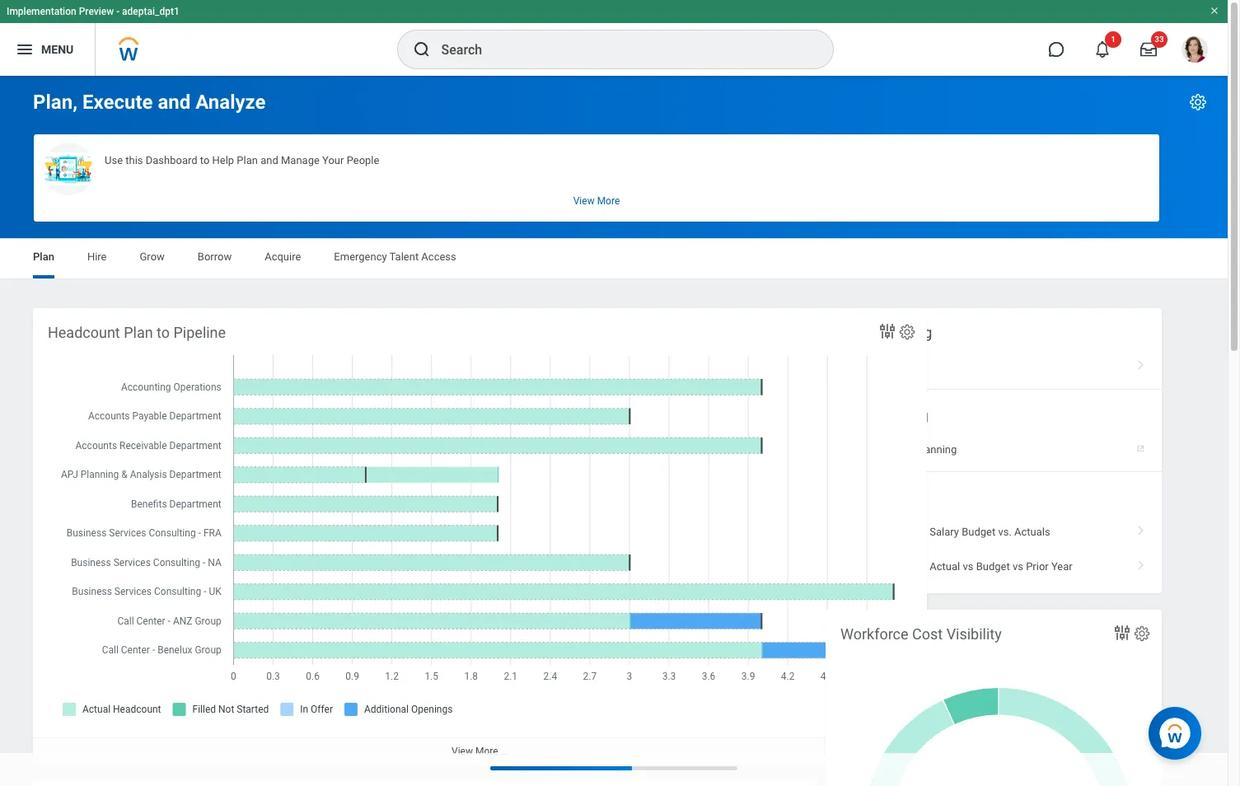 Task type: locate. For each thing, give the bounding box(es) containing it.
plan,
[[33, 91, 77, 114]]

1 vertical spatial configure and view chart data image
[[1112, 623, 1132, 643]]

cost center salary budget vs. actuals
[[871, 526, 1050, 538]]

planning up adaptive at the right of the page
[[871, 407, 928, 424]]

execute
[[82, 91, 153, 114]]

1 vertical spatial chevron right image
[[1131, 520, 1152, 537]]

adaptive
[[871, 443, 913, 455]]

tab list
[[16, 239, 1211, 279]]

plan, execute and analyze
[[33, 91, 266, 114]]

1 center from the top
[[896, 526, 927, 538]]

0 vertical spatial chevron right image
[[1131, 354, 1152, 371]]

menu banner
[[0, 0, 1228, 76]]

configure and view chart data image left configure workforce cost visibility icon
[[1112, 623, 1132, 643]]

cost left visibility
[[912, 625, 943, 643]]

tab list containing plan
[[16, 239, 1211, 279]]

2 chevron right image from the top
[[1131, 520, 1152, 537]]

to inside 'use this dashboard to help plan and manage your people' button
[[200, 154, 210, 166]]

1 horizontal spatial vs
[[1013, 560, 1023, 572]]

acquire
[[265, 250, 301, 263]]

0 vertical spatial cost
[[871, 526, 893, 538]]

-
[[116, 6, 120, 17]]

2 vs from the left
[[1013, 560, 1023, 572]]

notifications large image
[[1094, 41, 1111, 58]]

chevron right image inside cost center salary budget vs. actuals link
[[1131, 520, 1152, 537]]

2 center from the top
[[896, 560, 927, 572]]

search image
[[412, 40, 431, 59]]

configure and view chart data image for headcount plan to pipeline
[[878, 321, 897, 341]]

configure and view chart data image inside workforce cost visibility element
[[1112, 623, 1132, 643]]

center left 'actual'
[[896, 560, 927, 572]]

to
[[200, 154, 210, 166], [157, 324, 170, 341]]

grow
[[140, 250, 165, 263]]

use this dashboard to help plan and manage your people
[[105, 154, 379, 166]]

hire
[[87, 250, 107, 263]]

0 vertical spatial plan
[[237, 154, 258, 166]]

configure and view chart data image left configure headcount plan to pipeline image in the top of the page
[[878, 321, 897, 341]]

1 vertical spatial budget
[[976, 560, 1010, 572]]

1 chevron right image from the top
[[1131, 354, 1152, 371]]

0 vertical spatial configure and view chart data image
[[878, 321, 897, 341]]

1 vertical spatial cost
[[871, 560, 893, 572]]

and left manage
[[261, 154, 278, 166]]

and left analyze
[[158, 91, 191, 114]]

cost for cost center actual vs budget vs prior year
[[871, 560, 893, 572]]

profile logan mcneil image
[[1182, 36, 1208, 66]]

list containing cost center salary budget vs. actuals
[[826, 515, 1162, 583]]

cost
[[871, 526, 893, 538], [871, 560, 893, 572], [912, 625, 943, 643]]

this
[[125, 154, 143, 166]]

use this dashboard to help plan and manage your people button
[[34, 134, 1159, 222]]

adeptai_dpt1
[[122, 6, 180, 17]]

emergency
[[334, 250, 387, 263]]

configure workforce cost visibility image
[[1133, 625, 1151, 643]]

analyze
[[195, 91, 266, 114]]

2 horizontal spatial plan
[[237, 154, 258, 166]]

list
[[826, 515, 1162, 583]]

cost left salary on the right of page
[[871, 526, 893, 538]]

to left pipeline
[[157, 324, 170, 341]]

budget
[[962, 526, 996, 538], [976, 560, 1010, 572]]

budget left vs. at the right of page
[[962, 526, 996, 538]]

to left help
[[200, 154, 210, 166]]

pipeline
[[173, 324, 226, 341]]

planning
[[871, 407, 928, 424], [915, 443, 957, 455]]

center left salary on the right of page
[[896, 526, 927, 538]]

view
[[452, 746, 473, 757]]

center
[[896, 526, 927, 538], [896, 560, 927, 572]]

1 vertical spatial planning
[[915, 443, 957, 455]]

cost center actual vs budget vs prior year link
[[826, 549, 1162, 583]]

headcount plan to pipeline
[[48, 324, 226, 341]]

0 horizontal spatial configure and view chart data image
[[878, 321, 897, 341]]

vs.
[[998, 526, 1012, 538]]

inbox large image
[[1140, 41, 1157, 58]]

and
[[158, 91, 191, 114], [261, 154, 278, 166]]

1 vertical spatial to
[[157, 324, 170, 341]]

0 vertical spatial and
[[158, 91, 191, 114]]

more
[[475, 746, 498, 757]]

1 horizontal spatial to
[[200, 154, 210, 166]]

budget down cost center salary budget vs. actuals link on the bottom right of page
[[976, 560, 1010, 572]]

1 horizontal spatial configure and view chart data image
[[1112, 623, 1132, 643]]

1 vertical spatial plan
[[33, 250, 54, 263]]

chevron right image
[[1131, 354, 1152, 371], [1131, 520, 1152, 537]]

to inside headcount plan to pipeline element
[[157, 324, 170, 341]]

0 vertical spatial to
[[200, 154, 210, 166]]

chevron right image
[[1131, 554, 1152, 571]]

access
[[421, 250, 456, 263]]

cost left 'actual'
[[871, 560, 893, 572]]

1 horizontal spatial plan
[[124, 324, 153, 341]]

0 vertical spatial center
[[896, 526, 927, 538]]

1 vs from the left
[[963, 560, 974, 572]]

vs right 'actual'
[[963, 560, 974, 572]]

vs left prior
[[1013, 560, 1023, 572]]

center inside cost center actual vs budget vs prior year link
[[896, 560, 927, 572]]

plan right help
[[237, 154, 258, 166]]

plan inside "tab list"
[[33, 250, 54, 263]]

configure and view chart data image
[[878, 321, 897, 341], [1112, 623, 1132, 643]]

center inside cost center salary budget vs. actuals link
[[896, 526, 927, 538]]

2 vertical spatial plan
[[124, 324, 153, 341]]

view more ... link
[[33, 738, 927, 765]]

list inside plan, execute and analyze main content
[[826, 515, 1162, 583]]

menu
[[41, 43, 74, 56]]

your
[[322, 154, 344, 166]]

0 horizontal spatial vs
[[963, 560, 974, 572]]

plan right the headcount
[[124, 324, 153, 341]]

planning right adaptive at the right of the page
[[915, 443, 957, 455]]

vs
[[963, 560, 974, 572], [1013, 560, 1023, 572]]

1 button
[[1084, 31, 1121, 68]]

visibility
[[946, 625, 1002, 643]]

0 horizontal spatial plan
[[33, 250, 54, 263]]

close environment banner image
[[1210, 6, 1220, 16]]

1
[[1111, 35, 1116, 44]]

1 vertical spatial center
[[896, 560, 927, 572]]

headcount plan to pipeline element
[[33, 308, 927, 765]]

plan
[[237, 154, 258, 166], [33, 250, 54, 263], [124, 324, 153, 341]]

1 horizontal spatial and
[[261, 154, 278, 166]]

plan left hire
[[33, 250, 54, 263]]

modeling
[[871, 324, 932, 341]]

1 vertical spatial and
[[261, 154, 278, 166]]

0 horizontal spatial to
[[157, 324, 170, 341]]



Task type: vqa. For each thing, say whether or not it's contained in the screenshot.
Book Open image
no



Task type: describe. For each thing, give the bounding box(es) containing it.
justify image
[[15, 40, 35, 59]]

global support organization health element
[[33, 781, 809, 786]]

center for actual
[[896, 560, 927, 572]]

Search Workday  search field
[[441, 31, 799, 68]]

preview
[[79, 6, 114, 17]]

workforce
[[840, 625, 909, 643]]

dashboard
[[146, 154, 197, 166]]

configure headcount plan to pipeline image
[[898, 323, 916, 341]]

adaptive planning link
[[826, 432, 1162, 466]]

borrow
[[198, 250, 232, 263]]

ext link image
[[1135, 437, 1152, 454]]

manage
[[281, 154, 320, 166]]

talent
[[389, 250, 419, 263]]

year
[[1051, 560, 1073, 572]]

emergency talent access
[[334, 250, 456, 263]]

implementation
[[7, 6, 76, 17]]

plan, execute and analyze main content
[[0, 76, 1228, 786]]

menu button
[[0, 23, 95, 76]]

help
[[212, 154, 234, 166]]

plan inside button
[[237, 154, 258, 166]]

prior
[[1026, 560, 1049, 572]]

tab list inside plan, execute and analyze main content
[[16, 239, 1211, 279]]

view more ...
[[452, 746, 508, 757]]

adaptive planning
[[871, 443, 957, 455]]

configure this page image
[[1188, 92, 1208, 112]]

2 vertical spatial cost
[[912, 625, 943, 643]]

0 vertical spatial planning
[[871, 407, 928, 424]]

...
[[501, 746, 508, 757]]

33 button
[[1131, 31, 1168, 68]]

actuals
[[1014, 526, 1050, 538]]

salary
[[930, 526, 959, 538]]

use
[[105, 154, 123, 166]]

0 horizontal spatial and
[[158, 91, 191, 114]]

and inside button
[[261, 154, 278, 166]]

headcount
[[48, 324, 120, 341]]

implementation preview -   adeptai_dpt1
[[7, 6, 180, 17]]

workforce cost visibility
[[840, 625, 1002, 643]]

0 vertical spatial budget
[[962, 526, 996, 538]]

cost center actual vs budget vs prior year
[[871, 560, 1073, 572]]

33
[[1155, 35, 1164, 44]]

cost center salary budget vs. actuals link
[[826, 515, 1162, 549]]

people
[[347, 154, 379, 166]]

workforce cost visibility element
[[826, 610, 1162, 786]]

actual
[[930, 560, 960, 572]]

center for salary
[[896, 526, 927, 538]]

configure and view chart data image for workforce cost visibility
[[1112, 623, 1132, 643]]

cost for cost center salary budget vs. actuals
[[871, 526, 893, 538]]



